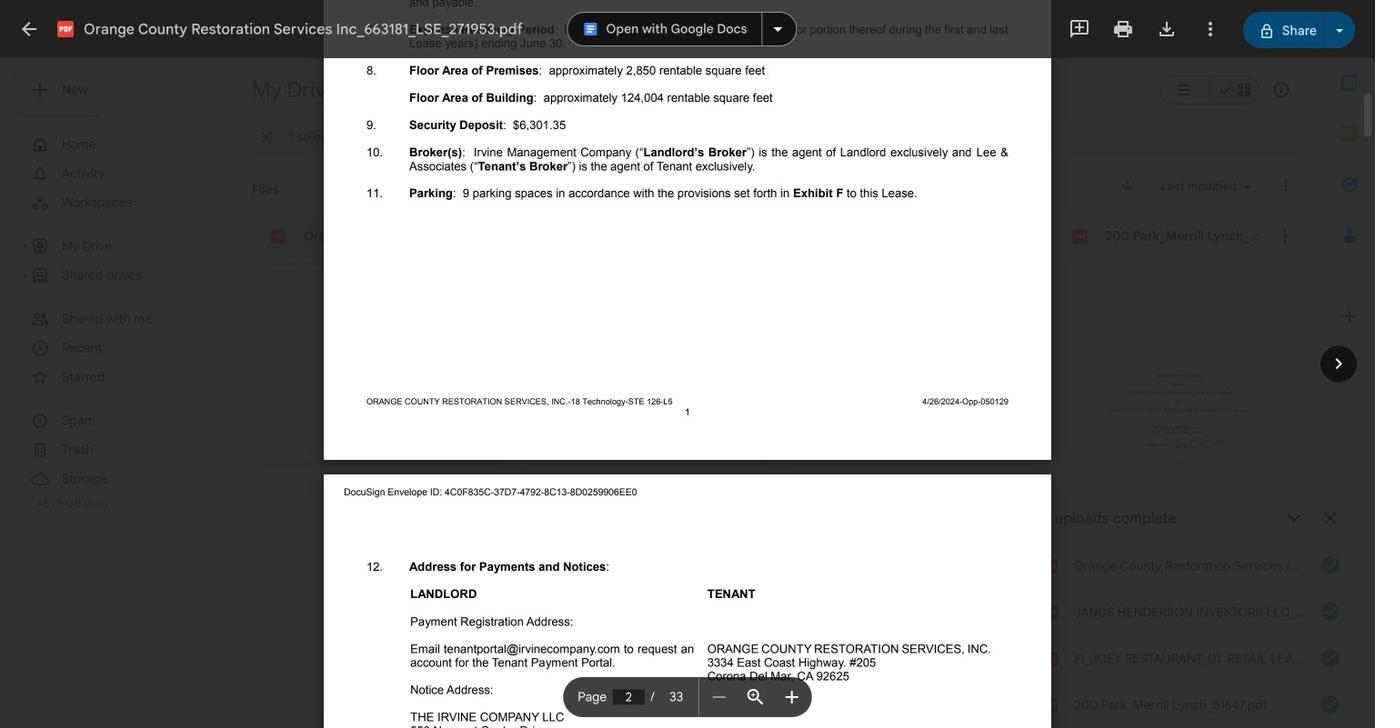 Task type: locate. For each thing, give the bounding box(es) containing it.
more actions image
[[1199, 18, 1221, 40]]

navigation
[[15, 130, 218, 510]]

1 vertical spatial orange county restoration services inc_663181_lse_271953.pdf element
[[1029, 544, 1305, 580]]

list item
[[375, 72, 561, 108]]

page 2 of 33 element
[[563, 678, 699, 718]]

pdf image
[[1043, 559, 1058, 574], [1043, 606, 1058, 620]]

fi_joey restaurant_01_retail lease.pdf element
[[1029, 637, 1305, 673]]

200 park_merrill lynch_51647.pdf element
[[1105, 227, 1263, 246], [1029, 683, 1268, 719]]

0 vertical spatial orange county restoration services inc_663181_lse_271953.pdf element
[[304, 227, 462, 246]]

4 uploads complete element
[[1042, 509, 1176, 527]]

1 vertical spatial pdf image
[[1043, 606, 1058, 620]]

1 vertical spatial 200 park_merrill lynch_51647.pdf element
[[1029, 683, 1268, 719]]

2 pdf image from the top
[[1043, 698, 1058, 713]]

orange county restoration services inc_663181_lse_271953.pdf element
[[304, 227, 462, 246], [1029, 544, 1305, 580]]

Grid radio
[[1209, 75, 1260, 105]]

0 vertical spatial 200 park_merrill lynch_51647.pdf element
[[1105, 227, 1263, 246]]

200 park_merrill lynch_51647.pdf element down fi_joey restaurant_01_retail lease.pdf element
[[1029, 683, 1268, 719]]

4 row from the left
[[1053, 214, 1306, 483]]

zoom out image
[[708, 687, 730, 708]]

0 vertical spatial pdf image
[[1043, 559, 1058, 574]]

1 vertical spatial pdf image
[[1043, 698, 1058, 713]]

0 horizontal spatial orange county restoration services inc_663181_lse_271953.pdf element
[[304, 227, 462, 246]]

region
[[252, 170, 1306, 714]]

None search field
[[233, 6, 889, 50]]

200 park_merrill lynch_51647.pdf element inside cell
[[1105, 227, 1263, 246]]

1 horizontal spatial orange county restoration services inc_663181_lse_271953.pdf element
[[1029, 544, 1305, 580]]

200 park_merrill lynch_51647.pdf element inside the 4 uploads complete 'dialog'
[[1029, 683, 1268, 719]]

row
[[252, 214, 504, 483], [519, 214, 772, 483], [786, 214, 1039, 483], [1053, 214, 1306, 483]]

0 vertical spatial pdf image
[[1043, 652, 1058, 667]]

orange county restoration services inc_663181_lse_271953.pdf pdf more info (option + →) cell
[[252, 214, 504, 483]]

List radio
[[1159, 75, 1209, 105]]

1 row from the left
[[252, 214, 504, 483]]

pdf image
[[1043, 652, 1058, 667], [1043, 698, 1058, 713]]

list
[[237, 72, 564, 108]]

tree
[[15, 130, 218, 494]]

2 row from the left
[[519, 214, 772, 483]]

tab list
[[1324, 57, 1375, 678]]

showing viewer. dialog
[[0, 0, 1375, 728]]

200 park_merrill lynch_51647.pdf pdf more info (option + →) cell
[[1053, 214, 1306, 483]]

200 park_merrill lynch_51647.pdf element down reverse sort direction icon
[[1105, 227, 1263, 246]]

1 pdf image from the top
[[1043, 652, 1058, 667]]



Task type: vqa. For each thing, say whether or not it's contained in the screenshot.
application
no



Task type: describe. For each thing, give the bounding box(es) containing it.
home element
[[62, 133, 216, 156]]

1 pdf image from the top
[[1043, 559, 1058, 574]]

search google drive image
[[241, 10, 277, 46]]

activity element
[[62, 162, 216, 186]]

recent items element
[[62, 336, 216, 360]]

share. private to only me. image
[[1258, 23, 1275, 39]]

reverse sort direction image
[[1120, 177, 1136, 194]]

trashed items element
[[62, 438, 216, 462]]

add a comment image
[[1068, 18, 1090, 40]]

storage element
[[62, 467, 216, 491]]

close image
[[18, 18, 40, 40]]

print image
[[1112, 18, 1134, 40]]

Page is 2 text field
[[613, 690, 645, 705]]

pdf icon image
[[57, 21, 74, 37]]

4 uploads complete dialog
[[1026, 494, 1353, 728]]

janus henderson investors llc_683951_lse_264403 (1).pdf element
[[1029, 590, 1305, 627]]

quick sharing actions image
[[1336, 29, 1343, 33]]

starred items element
[[62, 366, 216, 389]]

fit to width image
[[745, 687, 766, 708]]

3 row from the left
[[786, 214, 1039, 483]]

items shared with me element
[[62, 307, 216, 331]]

2 pdf image from the top
[[1043, 606, 1058, 620]]

spam element
[[62, 409, 216, 433]]

download image
[[1156, 18, 1177, 40]]

zoom in image
[[781, 687, 803, 708]]

orange county restoration services inc_663181_lse_271953.pdf element inside cell
[[304, 227, 462, 246]]

workspaces element
[[62, 191, 216, 215]]



